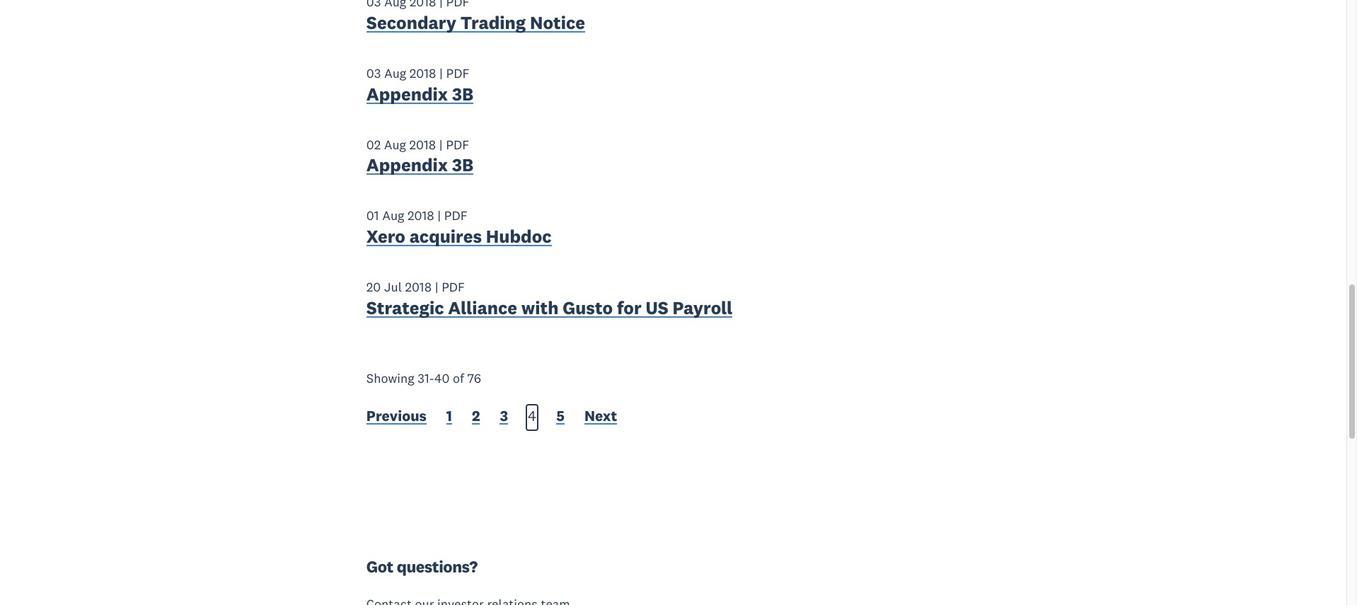 Task type: describe. For each thing, give the bounding box(es) containing it.
of
[[453, 370, 464, 386]]

previous
[[367, 407, 427, 426]]

1 button
[[447, 407, 452, 429]]

got questions?
[[367, 557, 478, 577]]

76
[[468, 370, 481, 386]]

5 button
[[556, 407, 565, 429]]

showing
[[367, 370, 415, 386]]

3 button
[[500, 407, 508, 429]]

notice
[[530, 11, 585, 34]]

| for 03 aug 2018 | pdf appendix 3b
[[440, 65, 443, 81]]

2018 for 01 aug 2018 | pdf xero acquires hubdoc
[[408, 208, 434, 224]]

appendix 3b link for 02 aug 2018 | pdf appendix 3b
[[367, 154, 474, 180]]

02 aug 2018 | pdf appendix 3b
[[367, 136, 474, 177]]

01
[[367, 208, 379, 224]]

aug for 01 aug 2018 | pdf xero acquires hubdoc
[[382, 208, 405, 224]]

3b for 03 aug 2018 | pdf appendix 3b
[[452, 83, 474, 105]]

strategic
[[367, 296, 444, 319]]

gusto
[[563, 296, 613, 319]]

appendix for 03 aug 2018 | pdf appendix 3b
[[367, 83, 448, 105]]

strategic alliance with gusto for us payroll link
[[367, 296, 733, 322]]

31
[[418, 370, 430, 386]]

2 button
[[472, 407, 480, 429]]

02
[[367, 136, 381, 153]]

| for 20 jul 2018 | pdf strategic alliance with gusto for us payroll
[[435, 279, 439, 295]]

appendix 3b link for 03 aug 2018 | pdf appendix 3b
[[367, 83, 474, 109]]

payroll
[[673, 296, 733, 319]]

alliance
[[448, 296, 517, 319]]

with
[[521, 296, 559, 319]]

next
[[585, 407, 617, 426]]

4
[[528, 407, 537, 426]]

pdf for 20 jul 2018 | pdf strategic alliance with gusto for us payroll
[[442, 279, 465, 295]]

40
[[435, 370, 450, 386]]

got
[[367, 557, 393, 577]]

showing 31 - 40 of 76
[[367, 370, 481, 386]]

aug for 03 aug 2018 | pdf appendix 3b
[[384, 65, 407, 81]]

2
[[472, 407, 480, 426]]

20 jul 2018 | pdf strategic alliance with gusto for us payroll
[[367, 279, 733, 319]]

pdf for 01 aug 2018 | pdf xero acquires hubdoc
[[444, 208, 468, 224]]

aug for 02 aug 2018 | pdf appendix 3b
[[384, 136, 406, 153]]



Task type: vqa. For each thing, say whether or not it's contained in the screenshot.


Task type: locate. For each thing, give the bounding box(es) containing it.
2018 right 02
[[410, 136, 436, 153]]

appendix 3b link down 03
[[367, 83, 474, 109]]

| down 03 aug 2018 | pdf appendix 3b at the left top of the page
[[439, 136, 443, 153]]

01 aug 2018 | pdf xero acquires hubdoc
[[367, 208, 552, 248]]

appendix inside 03 aug 2018 | pdf appendix 3b
[[367, 83, 448, 105]]

appendix
[[367, 83, 448, 105], [367, 154, 448, 177]]

pdf
[[446, 65, 470, 81], [446, 136, 469, 153], [444, 208, 468, 224], [442, 279, 465, 295]]

| up acquires
[[438, 208, 441, 224]]

| up the strategic
[[435, 279, 439, 295]]

pdf for 03 aug 2018 | pdf appendix 3b
[[446, 65, 470, 81]]

| for 01 aug 2018 | pdf xero acquires hubdoc
[[438, 208, 441, 224]]

2018 inside 01 aug 2018 | pdf xero acquires hubdoc
[[408, 208, 434, 224]]

03
[[367, 65, 381, 81]]

aug
[[384, 65, 407, 81], [384, 136, 406, 153], [382, 208, 405, 224]]

for
[[617, 296, 642, 319]]

pdf inside 20 jul 2018 | pdf strategic alliance with gusto for us payroll
[[442, 279, 465, 295]]

1 appendix 3b link from the top
[[367, 83, 474, 109]]

2 3b from the top
[[452, 154, 474, 177]]

pdf inside 03 aug 2018 | pdf appendix 3b
[[446, 65, 470, 81]]

5
[[556, 407, 565, 426]]

2 appendix 3b link from the top
[[367, 154, 474, 180]]

| down secondary
[[440, 65, 443, 81]]

secondary trading notice link
[[367, 11, 585, 37]]

1 appendix from the top
[[367, 83, 448, 105]]

1 vertical spatial appendix 3b link
[[367, 154, 474, 180]]

2018 inside 02 aug 2018 | pdf appendix 3b
[[410, 136, 436, 153]]

| inside 20 jul 2018 | pdf strategic alliance with gusto for us payroll
[[435, 279, 439, 295]]

0 vertical spatial appendix
[[367, 83, 448, 105]]

appendix inside 02 aug 2018 | pdf appendix 3b
[[367, 154, 448, 177]]

2018 up acquires
[[408, 208, 434, 224]]

next button
[[585, 407, 617, 429]]

pdf inside 02 aug 2018 | pdf appendix 3b
[[446, 136, 469, 153]]

0 vertical spatial aug
[[384, 65, 407, 81]]

-
[[430, 370, 435, 386]]

2 vertical spatial aug
[[382, 208, 405, 224]]

jul
[[384, 279, 402, 295]]

pdf down 03 aug 2018 | pdf appendix 3b at the left top of the page
[[446, 136, 469, 153]]

pdf inside 01 aug 2018 | pdf xero acquires hubdoc
[[444, 208, 468, 224]]

| for 02 aug 2018 | pdf appendix 3b
[[439, 136, 443, 153]]

2018
[[410, 65, 436, 81], [410, 136, 436, 153], [408, 208, 434, 224], [405, 279, 432, 295]]

2018 inside 03 aug 2018 | pdf appendix 3b
[[410, 65, 436, 81]]

pdf up xero acquires hubdoc link
[[444, 208, 468, 224]]

1 vertical spatial aug
[[384, 136, 406, 153]]

2018 for 03 aug 2018 | pdf appendix 3b
[[410, 65, 436, 81]]

us
[[646, 296, 669, 319]]

appendix for 02 aug 2018 | pdf appendix 3b
[[367, 154, 448, 177]]

3
[[500, 407, 508, 426]]

4 button
[[528, 407, 537, 429]]

| inside 01 aug 2018 | pdf xero acquires hubdoc
[[438, 208, 441, 224]]

2018 up the strategic
[[405, 279, 432, 295]]

aug inside 02 aug 2018 | pdf appendix 3b
[[384, 136, 406, 153]]

aug inside 03 aug 2018 | pdf appendix 3b
[[384, 65, 407, 81]]

aug inside 01 aug 2018 | pdf xero acquires hubdoc
[[382, 208, 405, 224]]

2018 for 02 aug 2018 | pdf appendix 3b
[[410, 136, 436, 153]]

appendix 3b link down 02
[[367, 154, 474, 180]]

appendix down 02
[[367, 154, 448, 177]]

1 vertical spatial 3b
[[452, 154, 474, 177]]

hubdoc
[[486, 225, 552, 248]]

3b inside 03 aug 2018 | pdf appendix 3b
[[452, 83, 474, 105]]

0 vertical spatial appendix 3b link
[[367, 83, 474, 109]]

appendix down 03
[[367, 83, 448, 105]]

previous button
[[367, 407, 427, 429]]

xero
[[367, 225, 406, 248]]

1 3b from the top
[[452, 83, 474, 105]]

pdf for 02 aug 2018 | pdf appendix 3b
[[446, 136, 469, 153]]

2018 inside 20 jul 2018 | pdf strategic alliance with gusto for us payroll
[[405, 279, 432, 295]]

pdf up alliance at the left of the page
[[442, 279, 465, 295]]

3b inside 02 aug 2018 | pdf appendix 3b
[[452, 154, 474, 177]]

|
[[440, 65, 443, 81], [439, 136, 443, 153], [438, 208, 441, 224], [435, 279, 439, 295]]

| inside 03 aug 2018 | pdf appendix 3b
[[440, 65, 443, 81]]

2 appendix from the top
[[367, 154, 448, 177]]

03 aug 2018 | pdf appendix 3b
[[367, 65, 474, 105]]

xero acquires hubdoc link
[[367, 225, 552, 251]]

appendix 3b link
[[367, 83, 474, 109], [367, 154, 474, 180]]

trading
[[461, 11, 526, 34]]

questions?
[[397, 557, 478, 577]]

aug right 01
[[382, 208, 405, 224]]

3b for 02 aug 2018 | pdf appendix 3b
[[452, 154, 474, 177]]

| inside 02 aug 2018 | pdf appendix 3b
[[439, 136, 443, 153]]

aug right 03
[[384, 65, 407, 81]]

3b
[[452, 83, 474, 105], [452, 154, 474, 177]]

acquires
[[410, 225, 482, 248]]

secondary trading notice
[[367, 11, 585, 34]]

20
[[367, 279, 381, 295]]

aug right 02
[[384, 136, 406, 153]]

1
[[447, 407, 452, 426]]

0 vertical spatial 3b
[[452, 83, 474, 105]]

secondary
[[367, 11, 457, 34]]

2018 for 20 jul 2018 | pdf strategic alliance with gusto for us payroll
[[405, 279, 432, 295]]

pdf down secondary trading notice link
[[446, 65, 470, 81]]

1 vertical spatial appendix
[[367, 154, 448, 177]]

2018 right 03
[[410, 65, 436, 81]]



